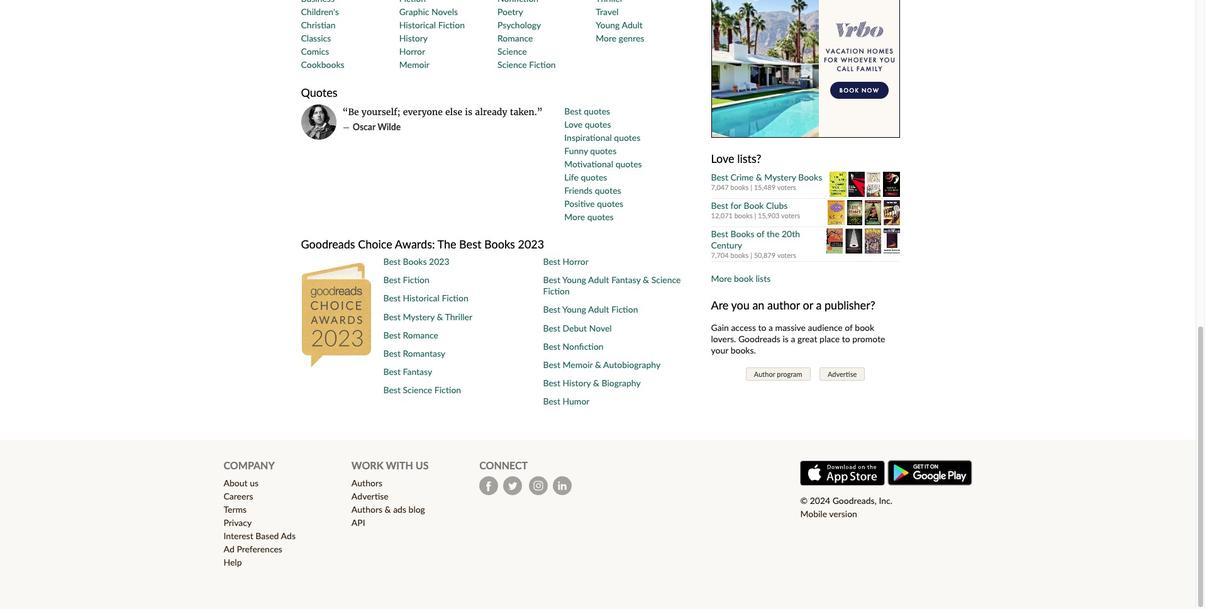 Task type: vqa. For each thing, say whether or not it's contained in the screenshot.
Best for Best Books 2023
yes



Task type: locate. For each thing, give the bounding box(es) containing it.
is right else
[[465, 106, 473, 118]]

1 vertical spatial romance
[[403, 330, 439, 340]]

mystery up 15,489
[[765, 172, 797, 182]]

1 vertical spatial memoir
[[563, 359, 593, 370]]

2 vertical spatial voters
[[778, 251, 797, 259]]

history up humor
[[563, 378, 591, 388]]

voters
[[778, 183, 797, 191], [782, 211, 801, 219], [778, 251, 797, 259]]

2 vertical spatial more
[[712, 273, 732, 284]]

best for best for book clubs 12,071 books | 15,903 voters
[[712, 200, 729, 211]]

0 vertical spatial of
[[757, 228, 765, 239]]

book
[[744, 200, 764, 211]]

funny
[[565, 145, 588, 156]]

2 horizontal spatial a
[[817, 298, 822, 312]]

goodreads on twitter image
[[504, 476, 523, 495]]

best for book clubs 12,071 books | 15,903 voters
[[712, 200, 801, 219]]

0 vertical spatial advertise
[[828, 370, 857, 378]]

romance
[[498, 33, 533, 43], [403, 330, 439, 340]]

novels
[[432, 6, 458, 17]]

best inside best for book clubs 12,071 books | 15,903 voters
[[712, 200, 729, 211]]

best inside best books of the 20th century 7,704 books | 50,879 voters
[[712, 228, 729, 239]]

best left humor
[[544, 396, 561, 407]]

angels & demons by dan brown image
[[868, 172, 881, 197]]

friends quotes link
[[565, 185, 622, 196]]

1 horizontal spatial goodreads
[[739, 333, 781, 344]]

2 horizontal spatial more
[[712, 273, 732, 284]]

best for best fantasy
[[384, 366, 401, 377]]

0 vertical spatial historical
[[400, 20, 436, 30]]

book left lists
[[735, 273, 754, 284]]

2 vertical spatial young
[[563, 304, 587, 315]]

0 vertical spatial to
[[759, 322, 767, 333]]

0 vertical spatial history
[[400, 33, 428, 43]]

ads
[[393, 504, 407, 515]]

0 horizontal spatial advertise link
[[352, 491, 389, 502]]

0 vertical spatial fantasy
[[612, 275, 641, 285]]

horror inside 'graphic novels historical fiction history horror memoir'
[[400, 46, 426, 57]]

privacy link
[[224, 517, 252, 528]]

best up the best romance on the bottom of the page
[[384, 311, 401, 322]]

books inside best books of the 20th century 7,704 books | 50,879 voters
[[731, 251, 749, 259]]

& inside authors advertise authors & ads blog api
[[385, 504, 391, 515]]

life quotes link
[[565, 172, 608, 183]]

1 vertical spatial advertise link
[[352, 491, 389, 502]]

yourself;
[[362, 106, 401, 118]]

20th
[[782, 228, 801, 239]]

1 vertical spatial 2023
[[429, 256, 450, 267]]

mystery inside best crime & mystery books 7,047 books | 15,489 voters
[[765, 172, 797, 182]]

fiction up "thriller" at the left bottom
[[442, 293, 469, 304]]

best for best horror
[[544, 256, 561, 267]]

about us careers terms privacy interest based ads ad preferences help
[[224, 478, 296, 568]]

| left 50,879
[[751, 251, 753, 259]]

advertise down 'authors' link
[[352, 491, 389, 502]]

0 vertical spatial us
[[416, 459, 429, 471]]

gain
[[712, 322, 729, 333]]

0 horizontal spatial advertise
[[352, 491, 389, 502]]

| inside best crime & mystery books 7,047 books | 15,489 voters
[[751, 183, 753, 191]]

1 horizontal spatial of
[[845, 322, 853, 333]]

authors
[[352, 478, 383, 488], [352, 504, 383, 515]]

1 vertical spatial voters
[[782, 211, 801, 219]]

young inside travel young adult more genres
[[596, 20, 620, 30]]

more down young adult link
[[596, 33, 617, 43]]

advertise link for authors
[[352, 491, 389, 502]]

fantasy down best romantasy link
[[403, 366, 433, 377]]

books
[[799, 172, 823, 182], [731, 228, 755, 239], [485, 237, 515, 251], [403, 256, 427, 267]]

adult up the genres
[[622, 20, 643, 30]]

0 horizontal spatial us
[[250, 478, 259, 488]]

0 vertical spatial mystery
[[765, 172, 797, 182]]

memoir down horror link on the left top
[[400, 59, 430, 70]]

best for best nonfiction
[[544, 341, 561, 352]]

voters down 20th
[[778, 251, 797, 259]]

1 vertical spatial a
[[769, 322, 774, 333]]

historical down graphic
[[400, 20, 436, 30]]

best for best history & biography
[[544, 378, 561, 388]]

&
[[756, 172, 763, 182], [643, 275, 650, 285], [437, 311, 443, 322], [595, 359, 602, 370], [594, 378, 600, 388], [385, 504, 391, 515]]

1984 by george orwell image
[[846, 228, 863, 253]]

genres
[[619, 33, 645, 43]]

0 horizontal spatial horror
[[400, 46, 426, 57]]

more down "7,704"
[[712, 273, 732, 284]]

best inside best crime & mystery books 7,047 books | 15,489 voters
[[712, 172, 729, 182]]

ads
[[281, 531, 296, 541]]

preferences
[[237, 544, 283, 554]]

0 horizontal spatial fantasy
[[403, 366, 433, 377]]

0 vertical spatial more
[[596, 33, 617, 43]]

inspirational
[[565, 132, 612, 143]]

1 vertical spatial of
[[845, 322, 853, 333]]

fiction inside 'graphic novels historical fiction history horror memoir'
[[438, 20, 465, 30]]

0 horizontal spatial memoir
[[400, 59, 430, 70]]

2 vertical spatial books
[[731, 251, 749, 259]]

romantasy
[[403, 348, 446, 359]]

oscar
[[353, 121, 376, 132]]

0 horizontal spatial history
[[400, 33, 428, 43]]

authors up api
[[352, 504, 383, 515]]

best for best crime & mystery books 7,047 books | 15,489 voters
[[712, 172, 729, 182]]

the help by kathryn stockett image
[[828, 200, 845, 225]]

adult up best young adult fiction
[[589, 275, 610, 285]]

romance up science link
[[498, 33, 533, 43]]

―
[[343, 121, 350, 133]]

quotes
[[584, 106, 611, 116], [585, 119, 612, 130], [614, 132, 641, 143], [591, 145, 617, 156], [616, 159, 642, 169], [581, 172, 608, 183], [595, 185, 622, 196], [597, 198, 624, 209], [588, 211, 614, 222]]

best down best nonfiction
[[544, 359, 561, 370]]

promote
[[853, 333, 886, 344]]

best quotes love quotes inspirational quotes funny quotes motivational quotes life quotes friends quotes positive quotes more quotes
[[565, 106, 642, 222]]

0 vertical spatial goodreads
[[301, 237, 355, 251]]

0 horizontal spatial of
[[757, 228, 765, 239]]

0 horizontal spatial love
[[565, 119, 583, 130]]

1 vertical spatial young
[[563, 275, 587, 285]]

memoir inside 'graphic novels historical fiction history horror memoir'
[[400, 59, 430, 70]]

| left 15,489
[[751, 183, 753, 191]]

horror
[[400, 46, 426, 57], [563, 256, 589, 267]]

voters down the clubs at right
[[782, 211, 801, 219]]

more inside best quotes love quotes inspirational quotes funny quotes motivational quotes life quotes friends quotes positive quotes more quotes
[[565, 211, 585, 222]]

0 vertical spatial romance
[[498, 33, 533, 43]]

0 horizontal spatial a
[[769, 322, 774, 333]]

0 vertical spatial books
[[731, 183, 749, 191]]

young
[[596, 20, 620, 30], [563, 275, 587, 285], [563, 304, 587, 315]]

book inside gain access to a massive audience of book lovers.           goodreads is a great place to promote your books.
[[856, 322, 875, 333]]

book
[[735, 273, 754, 284], [856, 322, 875, 333]]

best up best debut novel
[[544, 304, 561, 315]]

best for best romantasy
[[384, 348, 401, 359]]

0 vertical spatial memoir
[[400, 59, 430, 70]]

adult inside travel young adult more genres
[[622, 20, 643, 30]]

memoir down best nonfiction
[[563, 359, 593, 370]]

terms link
[[224, 504, 247, 515]]

more down positive
[[565, 211, 585, 222]]

adult up 'novel'
[[589, 304, 610, 315]]

adult inside best young adult fantasy & science fiction
[[589, 275, 610, 285]]

0 vertical spatial book
[[735, 273, 754, 284]]

water for elephants by sara gruen image
[[865, 200, 882, 225]]

to right access
[[759, 322, 767, 333]]

2023 goodreads choice awards image
[[301, 256, 384, 368]]

are you an author or a publisher?
[[712, 298, 876, 312]]

best for best young adult fantasy & science fiction
[[544, 275, 561, 285]]

best for best debut novel
[[544, 323, 561, 333]]

0 horizontal spatial is
[[465, 106, 473, 118]]

history up horror link on the left top
[[400, 33, 428, 43]]

love quotes link
[[565, 119, 612, 130]]

0 vertical spatial is
[[465, 106, 473, 118]]

young adult link
[[596, 20, 643, 30]]

books down the best for book clubs link
[[735, 211, 753, 219]]

1 vertical spatial advertise
[[352, 491, 389, 502]]

goodreads down access
[[739, 333, 781, 344]]

young up debut at left bottom
[[563, 304, 587, 315]]

1 vertical spatial is
[[783, 333, 789, 344]]

voters up the clubs at right
[[778, 183, 797, 191]]

authors down work
[[352, 478, 383, 488]]

1 horizontal spatial love
[[712, 151, 735, 165]]

of inside best books of the 20th century 7,704 books | 50,879 voters
[[757, 228, 765, 239]]

best left nonfiction
[[544, 341, 561, 352]]

best up best fiction link
[[384, 256, 401, 267]]

api link
[[352, 517, 365, 528]]

horror down history link
[[400, 46, 426, 57]]

advertisement element
[[712, 0, 900, 138]]

love down best quotes link
[[565, 119, 583, 130]]

best for best books 2023
[[384, 256, 401, 267]]

0 vertical spatial 2023
[[518, 237, 545, 251]]

the
[[438, 237, 457, 251]]

interest
[[224, 531, 253, 541]]

1 vertical spatial horror
[[563, 256, 589, 267]]

biography
[[602, 378, 641, 388]]

best historical fiction
[[384, 293, 469, 304]]

to right place
[[843, 333, 851, 344]]

best up best young adult fiction
[[544, 256, 561, 267]]

0 vertical spatial love
[[565, 119, 583, 130]]

books left the girl with the dragon tattoo by stieg larsson image
[[799, 172, 823, 182]]

massive
[[776, 322, 806, 333]]

1 horizontal spatial is
[[783, 333, 789, 344]]

fiction inside poetry psychology romance science science fiction
[[530, 59, 556, 70]]

graphic
[[400, 6, 430, 17]]

best inside best quotes love quotes inspirational quotes funny quotes motivational quotes life quotes friends quotes positive quotes more quotes
[[565, 106, 582, 116]]

positive
[[565, 198, 595, 209]]

books inside best crime & mystery books 7,047 books | 15,489 voters
[[731, 183, 749, 191]]

book up "promote"
[[856, 322, 875, 333]]

historical up best mystery & thriller on the bottom left
[[403, 293, 440, 304]]

best books of the 20th century 7,704 books | 50,879 voters
[[712, 228, 801, 259]]

1 horizontal spatial mystery
[[765, 172, 797, 182]]

love left lists?
[[712, 151, 735, 165]]

1 horizontal spatial a
[[791, 333, 796, 344]]

goodreads left choice
[[301, 237, 355, 251]]

adult for fantasy
[[589, 275, 610, 285]]

mystery down best historical fiction link
[[403, 311, 435, 322]]

advertise down place
[[828, 370, 857, 378]]

taken."
[[510, 106, 543, 118]]

1 vertical spatial book
[[856, 322, 875, 333]]

best young adult fantasy & science fiction link
[[544, 275, 681, 297]]

fiction down best young adult fantasy & science fiction link
[[612, 304, 639, 315]]

1 horizontal spatial more
[[596, 33, 617, 43]]

best science fiction link
[[384, 385, 461, 395]]

more book lists link
[[712, 273, 771, 284]]

is down massive
[[783, 333, 789, 344]]

love inside best quotes love quotes inspirational quotes funny quotes motivational quotes life quotes friends quotes positive quotes more quotes
[[565, 119, 583, 130]]

1 horizontal spatial book
[[856, 322, 875, 333]]

1 vertical spatial books
[[735, 211, 753, 219]]

0 vertical spatial young
[[596, 20, 620, 30]]

best down best fiction link
[[384, 293, 401, 304]]

best down best horror
[[544, 275, 561, 285]]

horror up best young adult fantasy & science fiction link
[[563, 256, 589, 267]]

travel young adult more genres
[[596, 6, 645, 43]]

fiction down best horror link
[[544, 286, 570, 297]]

young down best horror
[[563, 275, 587, 285]]

0 horizontal spatial book
[[735, 273, 754, 284]]

best books 2023
[[384, 256, 450, 267]]

best inside best young adult fantasy & science fiction
[[544, 275, 561, 285]]

young for travel young adult more genres
[[596, 20, 620, 30]]

best for best memoir & autobiography
[[544, 359, 561, 370]]

is inside "be yourself; everyone else is already taken." ― oscar wilde
[[465, 106, 473, 118]]

fantasy inside best young adult fantasy & science fiction
[[612, 275, 641, 285]]

autobiography
[[604, 359, 661, 370]]

lovers.
[[712, 333, 737, 344]]

a right or
[[817, 298, 822, 312]]

fiction down the romance link
[[530, 59, 556, 70]]

best right the
[[460, 237, 482, 251]]

download app for android image
[[888, 460, 973, 486]]

1 horizontal spatial advertise link
[[820, 367, 866, 381]]

best left debut at left bottom
[[544, 323, 561, 333]]

1 horizontal spatial 2023
[[518, 237, 545, 251]]

of down the publisher?
[[845, 322, 853, 333]]

1 vertical spatial to
[[843, 333, 851, 344]]

1 horizontal spatial advertise
[[828, 370, 857, 378]]

best down best books 2023
[[384, 275, 401, 285]]

mobile version link
[[801, 508, 858, 519]]

history inside 'graphic novels historical fiction history horror memoir'
[[400, 33, 428, 43]]

choice
[[358, 237, 393, 251]]

best for best books of the 20th century 7,704 books | 50,879 voters
[[712, 228, 729, 239]]

fiction down "novels"
[[438, 20, 465, 30]]

2023 up best horror
[[518, 237, 545, 251]]

1 vertical spatial us
[[250, 478, 259, 488]]

0 horizontal spatial more
[[565, 211, 585, 222]]

1 vertical spatial adult
[[589, 275, 610, 285]]

2 vertical spatial adult
[[589, 304, 610, 315]]

more
[[596, 33, 617, 43], [565, 211, 585, 222], [712, 273, 732, 284]]

best history & biography link
[[544, 378, 641, 388]]

| inside best for book clubs 12,071 books | 15,903 voters
[[755, 211, 757, 219]]

everyone
[[403, 106, 443, 118]]

oscar wilde image
[[301, 104, 336, 140]]

us right 'with'
[[416, 459, 429, 471]]

mystery
[[765, 172, 797, 182], [403, 311, 435, 322]]

best up century in the right of the page
[[712, 228, 729, 239]]

advertise link down 'authors' link
[[352, 491, 389, 502]]

historical fiction link
[[400, 20, 465, 30]]

1 vertical spatial goodreads
[[739, 333, 781, 344]]

us down company
[[250, 478, 259, 488]]

friends
[[565, 185, 593, 196]]

your
[[712, 345, 729, 355]]

adult
[[622, 20, 643, 30], [589, 275, 610, 285], [589, 304, 610, 315]]

0 horizontal spatial 2023
[[429, 256, 450, 267]]

fantasy up best young adult fiction link
[[612, 275, 641, 285]]

inspirational quotes link
[[565, 132, 641, 143]]

of inside gain access to a massive audience of book lovers.           goodreads is a great place to promote your books.
[[845, 322, 853, 333]]

1 vertical spatial history
[[563, 378, 591, 388]]

books down century in the right of the page
[[731, 251, 749, 259]]

young inside best young adult fantasy & science fiction
[[563, 275, 587, 285]]

best up the 12,071
[[712, 200, 729, 211]]

books down awards:
[[403, 256, 427, 267]]

work with us
[[352, 459, 429, 471]]

0 horizontal spatial to
[[759, 322, 767, 333]]

a left massive
[[769, 322, 774, 333]]

history
[[400, 33, 428, 43], [563, 378, 591, 388]]

books inside best books of the 20th century 7,704 books | 50,879 voters
[[731, 228, 755, 239]]

goodreads inside gain access to a massive audience of book lovers.           goodreads is a great place to promote your books.
[[739, 333, 781, 344]]

best crime & mystery books 7,047 books | 15,489 voters
[[712, 172, 823, 191]]

thriller
[[445, 311, 473, 322]]

fiction inside best young adult fantasy & science fiction
[[544, 286, 570, 297]]

| down 'book'
[[755, 211, 757, 219]]

0 vertical spatial authors
[[352, 478, 383, 488]]

best up best fantasy link
[[384, 348, 401, 359]]

1 vertical spatial authors
[[352, 504, 383, 515]]

& inside best crime & mystery books 7,047 books | 15,489 voters
[[756, 172, 763, 182]]

0 horizontal spatial goodreads
[[301, 237, 355, 251]]

a down massive
[[791, 333, 796, 344]]

young down the travel
[[596, 20, 620, 30]]

of left the
[[757, 228, 765, 239]]

0 vertical spatial advertise link
[[820, 367, 866, 381]]

0 vertical spatial horror
[[400, 46, 426, 57]]

advertise link down place
[[820, 367, 866, 381]]

love
[[565, 119, 583, 130], [712, 151, 735, 165]]

books up century in the right of the page
[[731, 228, 755, 239]]

the great gatsby by f. scott fitzgerald image
[[884, 228, 900, 253]]

voters inside best crime & mystery books 7,047 books | 15,489 voters
[[778, 183, 797, 191]]

2023 down the
[[429, 256, 450, 267]]

memoir
[[400, 59, 430, 70], [563, 359, 593, 370]]

2 vertical spatial |
[[751, 251, 753, 259]]

best up 7,047
[[712, 172, 729, 182]]

1 horizontal spatial romance
[[498, 33, 533, 43]]

to
[[759, 322, 767, 333], [843, 333, 851, 344]]

books inside best crime & mystery books 7,047 books | 15,489 voters
[[799, 172, 823, 182]]

nonfiction
[[563, 341, 604, 352]]

books
[[731, 183, 749, 191], [735, 211, 753, 219], [731, 251, 749, 259]]

best romantasy
[[384, 348, 446, 359]]

motivational quotes link
[[565, 159, 642, 169]]

1 horizontal spatial fantasy
[[612, 275, 641, 285]]

children's link
[[301, 6, 339, 17]]

best up best romantasy link
[[384, 330, 401, 340]]

best down best romantasy link
[[384, 366, 401, 377]]

ad preferences link
[[224, 544, 283, 554]]

books down 'crime'
[[731, 183, 749, 191]]

adult for fiction
[[589, 304, 610, 315]]

1 horizontal spatial memoir
[[563, 359, 593, 370]]

best down best fantasy link
[[384, 385, 401, 395]]

0 vertical spatial adult
[[622, 20, 643, 30]]

1 vertical spatial more
[[565, 211, 585, 222]]

2023
[[518, 237, 545, 251], [429, 256, 450, 267]]

graphic novels historical fiction history horror memoir
[[400, 6, 465, 70]]

1 vertical spatial love
[[712, 151, 735, 165]]

0 vertical spatial |
[[751, 183, 753, 191]]

0 horizontal spatial mystery
[[403, 311, 435, 322]]

1 authors from the top
[[352, 478, 383, 488]]

science fiction link
[[498, 59, 556, 70]]

0 vertical spatial voters
[[778, 183, 797, 191]]

children's
[[301, 6, 339, 17]]

download app for ios image
[[801, 460, 886, 486]]

1 vertical spatial |
[[755, 211, 757, 219]]

best for best science fiction
[[384, 385, 401, 395]]

best young adult fiction link
[[544, 304, 639, 315]]

best up "best humor" link
[[544, 378, 561, 388]]

goodreads choice awards: the best books 2023
[[301, 237, 545, 251]]

best up love quotes link
[[565, 106, 582, 116]]

poetry
[[498, 6, 523, 17]]

romance up 'romantasy'
[[403, 330, 439, 340]]

goodreads on instagram image
[[529, 476, 548, 495]]



Task type: describe. For each thing, give the bounding box(es) containing it.
clubs
[[767, 200, 788, 211]]

0 vertical spatial a
[[817, 298, 822, 312]]

harry potter and the sorcerer's stone by j.k. rowling image
[[865, 228, 882, 253]]

classics link
[[301, 33, 331, 43]]

fiction down best books 2023 link
[[403, 275, 430, 285]]

an
[[753, 298, 765, 312]]

best mystery & thriller
[[384, 311, 473, 322]]

humor
[[563, 396, 590, 407]]

goodreads on linkedin image
[[553, 476, 572, 495]]

the book thief by markus zusak image
[[884, 200, 900, 225]]

rebecca by daphne du maurier image
[[884, 172, 900, 197]]

1 vertical spatial fantasy
[[403, 366, 433, 377]]

api
[[352, 517, 365, 528]]

voters inside best books of the 20th century 7,704 books | 50,879 voters
[[778, 251, 797, 259]]

travel
[[596, 6, 619, 17]]

the girl with the dragon tattoo by stieg larsson image
[[830, 172, 847, 197]]

publisher?
[[825, 298, 876, 312]]

© 2024 goodreads, inc. mobile version
[[801, 495, 893, 519]]

cookbooks
[[301, 59, 345, 70]]

books inside best for book clubs 12,071 books | 15,903 voters
[[735, 211, 753, 219]]

are
[[712, 298, 729, 312]]

& for best crime & mystery books 7,047 books | 15,489 voters
[[756, 172, 763, 182]]

2 vertical spatial a
[[791, 333, 796, 344]]

author program
[[755, 370, 803, 378]]

love lists?
[[712, 151, 762, 165]]

best history & biography
[[544, 378, 641, 388]]

authors & ads blog link
[[352, 504, 425, 515]]

fiction down 'romantasy'
[[435, 385, 461, 395]]

best nonfiction
[[544, 341, 604, 352]]

program
[[777, 370, 803, 378]]

best historical fiction link
[[384, 293, 469, 304]]

inc.
[[880, 495, 893, 506]]

12,071
[[712, 211, 733, 219]]

and then there were none by agatha christie image
[[849, 172, 865, 197]]

50,879
[[754, 251, 776, 259]]

young for best young adult fantasy & science fiction
[[563, 275, 587, 285]]

best for best quotes love quotes inspirational quotes funny quotes motivational quotes life quotes friends quotes positive quotes more quotes
[[565, 106, 582, 116]]

else
[[446, 106, 463, 118]]

comics
[[301, 46, 329, 57]]

1 horizontal spatial to
[[843, 333, 851, 344]]

about
[[224, 478, 248, 488]]

best for best romance
[[384, 330, 401, 340]]

lists?
[[738, 151, 762, 165]]

terms
[[224, 504, 247, 515]]

goodreads on facebook image
[[480, 476, 499, 495]]

advertise inside authors advertise authors & ads blog api
[[352, 491, 389, 502]]

poetry psychology romance science science fiction
[[498, 6, 556, 70]]

books.
[[731, 345, 756, 355]]

mobile
[[801, 508, 828, 519]]

place
[[820, 333, 840, 344]]

best for best humor
[[544, 396, 561, 407]]

christian
[[301, 20, 336, 30]]

adult for more
[[622, 20, 643, 30]]

0 horizontal spatial romance
[[403, 330, 439, 340]]

best crime & mystery books link
[[712, 172, 823, 182]]

blog
[[409, 504, 425, 515]]

1 vertical spatial mystery
[[403, 311, 435, 322]]

best for best mystery & thriller
[[384, 311, 401, 322]]

best for best fiction
[[384, 275, 401, 285]]

positive quotes link
[[565, 198, 624, 209]]

privacy
[[224, 517, 252, 528]]

funny quotes link
[[565, 145, 617, 156]]

travel link
[[596, 6, 619, 17]]

best humor link
[[544, 396, 590, 407]]

author program link
[[746, 367, 811, 381]]

best debut novel link
[[544, 323, 612, 333]]

the
[[767, 228, 780, 239]]

1 horizontal spatial horror
[[563, 256, 589, 267]]

& for best mystery & thriller
[[437, 311, 443, 322]]

us inside about us careers terms privacy interest based ads ad preferences help
[[250, 478, 259, 488]]

best mystery & thriller link
[[384, 311, 473, 322]]

is inside gain access to a massive audience of book lovers.           goodreads is a great place to promote your books.
[[783, 333, 789, 344]]

1 horizontal spatial us
[[416, 459, 429, 471]]

historical inside 'graphic novels historical fiction history horror memoir'
[[400, 20, 436, 30]]

young for best young adult fiction
[[563, 304, 587, 315]]

romance inside poetry psychology romance science science fiction
[[498, 33, 533, 43]]

to kill a mockingbird by harper lee image
[[827, 228, 843, 253]]

1 vertical spatial historical
[[403, 293, 440, 304]]

advertise link for author program
[[820, 367, 866, 381]]

help link
[[224, 557, 242, 568]]

best for best historical fiction
[[384, 293, 401, 304]]

best memoir & autobiography
[[544, 359, 661, 370]]

lists
[[756, 273, 771, 284]]

15,489
[[754, 183, 776, 191]]

best debut novel
[[544, 323, 612, 333]]

author
[[755, 370, 776, 378]]

& inside best young adult fantasy & science fiction
[[643, 275, 650, 285]]

best romance link
[[384, 330, 439, 340]]

graphic novels link
[[400, 6, 458, 17]]

& for best memoir & autobiography
[[595, 359, 602, 370]]

7,047
[[712, 183, 729, 191]]

science inside best young adult fantasy & science fiction
[[652, 275, 681, 285]]

best nonfiction link
[[544, 341, 604, 352]]

1 horizontal spatial history
[[563, 378, 591, 388]]

century
[[712, 240, 743, 250]]

best humor
[[544, 396, 590, 407]]

voters inside best for book clubs 12,071 books | 15,903 voters
[[782, 211, 801, 219]]

quotes
[[301, 86, 338, 99]]

based
[[256, 531, 279, 541]]

goodreads,
[[833, 495, 877, 506]]

poetry link
[[498, 6, 523, 17]]

ad
[[224, 544, 235, 554]]

careers link
[[224, 491, 253, 502]]

| inside best books of the 20th century 7,704 books | 50,879 voters
[[751, 251, 753, 259]]

& for best history & biography
[[594, 378, 600, 388]]

about us link
[[224, 478, 259, 488]]

children's christian classics comics cookbooks
[[301, 6, 345, 70]]

best young adult fantasy & science fiction
[[544, 275, 681, 297]]

best science fiction
[[384, 385, 461, 395]]

more inside travel young adult more genres
[[596, 33, 617, 43]]

best fantasy
[[384, 366, 433, 377]]

the kite runner by khaled hosseini image
[[848, 200, 863, 225]]

already
[[475, 106, 508, 118]]

best for best young adult fiction
[[544, 304, 561, 315]]

author
[[768, 298, 801, 312]]

2 authors from the top
[[352, 504, 383, 515]]

classics
[[301, 33, 331, 43]]

"be
[[343, 106, 359, 118]]

authors advertise authors & ads blog api
[[352, 478, 425, 528]]

life
[[565, 172, 579, 183]]

interest based ads link
[[224, 531, 296, 541]]

books right the
[[485, 237, 515, 251]]

careers
[[224, 491, 253, 502]]

"be yourself; everyone else is already taken." ― oscar wilde
[[343, 106, 543, 133]]

best memoir & autobiography link
[[544, 359, 661, 370]]

christian link
[[301, 20, 336, 30]]



